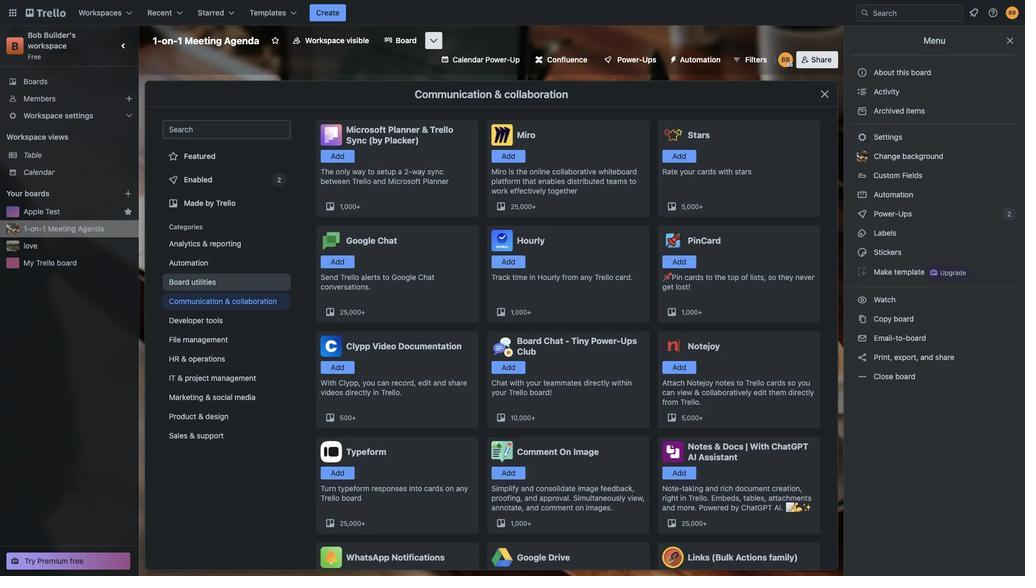 Task type: describe. For each thing, give the bounding box(es) containing it.
board up print, export, and share
[[906, 334, 926, 343]]

meeting inside "1-on-1 meeting agenda" text field
[[185, 35, 222, 46]]

5,000 for notejoy
[[682, 414, 699, 422]]

upgrade
[[941, 269, 967, 277]]

made
[[184, 199, 204, 208]]

ai
[[688, 453, 697, 463]]

online
[[530, 167, 550, 176]]

simplify and consolidate image feedback, proofing, and approval. simultaneously view, annotate, and comment on images.
[[492, 485, 645, 513]]

it & project management link
[[163, 370, 291, 387]]

developer
[[169, 316, 204, 325]]

edit inside with clypp, you can record, edit and share videos directly in trello.
[[418, 379, 431, 388]]

trello. inside note-taking and rich document creation, right in trello. embeds, tables, attachments and more. powered by chatgpt ai. 📝💪 ✨
[[689, 494, 710, 503]]

recent button
[[141, 4, 189, 21]]

500 +
[[340, 414, 356, 422]]

builder's
[[44, 31, 76, 40]]

trello inside turn typeform responses into cards on any trello board
[[321, 494, 340, 503]]

into
[[409, 485, 422, 494]]

1- inside text field
[[153, 35, 162, 46]]

1 vertical spatial agenda
[[78, 225, 104, 233]]

hr & operations link
[[163, 351, 291, 368]]

1,000 + for comment on image
[[511, 520, 532, 528]]

with inside with clypp, you can record, edit and share videos directly in trello.
[[321, 379, 337, 388]]

sm image inside automation button
[[665, 51, 680, 66]]

0 vertical spatial management
[[183, 336, 228, 345]]

25,000 for typeform
[[340, 520, 361, 528]]

2 vertical spatial automation
[[169, 259, 209, 268]]

trello inside the only way to setup a 2-way sync between trello and microsoft planner
[[352, 177, 371, 186]]

board down love 'link'
[[57, 259, 77, 268]]

add button for comment on image
[[492, 467, 526, 480]]

recent
[[147, 8, 172, 17]]

developer tools
[[169, 316, 223, 325]]

+ for board chat - tiny power-ups club
[[531, 414, 535, 422]]

members link
[[0, 90, 139, 107]]

comment
[[541, 504, 574, 513]]

reporting
[[210, 240, 241, 248]]

search image
[[861, 9, 870, 17]]

trello. inside attach notejoy notes to trello cards so you can view & collaboratively edit them directly from trello.
[[681, 398, 702, 407]]

1,000 + for microsoft planner & trello sync (by placker)
[[340, 203, 361, 210]]

edit inside attach notejoy notes to trello cards so you can view & collaboratively edit them directly from trello.
[[754, 389, 767, 397]]

b
[[11, 40, 18, 52]]

rich
[[721, 485, 734, 494]]

planner inside microsoft planner & trello sync (by placker)
[[388, 125, 420, 135]]

add button for hourly
[[492, 256, 526, 269]]

categories
[[169, 223, 203, 231]]

add for hourly
[[502, 258, 516, 267]]

board inside button
[[912, 68, 932, 77]]

love
[[24, 242, 38, 251]]

sm image for email-to-board
[[857, 333, 868, 344]]

notejoy inside attach notejoy notes to trello cards so you can view & collaboratively edit them directly from trello.
[[687, 379, 714, 388]]

time
[[513, 273, 528, 282]]

file management
[[169, 336, 228, 345]]

about this board
[[874, 68, 932, 77]]

2 horizontal spatial automation
[[872, 190, 914, 199]]

marketing & social media
[[169, 393, 256, 402]]

google drive
[[517, 553, 570, 563]]

Search text field
[[163, 120, 291, 139]]

and left 'comment'
[[526, 504, 539, 513]]

trello inside microsoft planner & trello sync (by placker)
[[430, 125, 453, 135]]

2 vertical spatial your
[[492, 389, 507, 397]]

to for pincard
[[706, 273, 713, 282]]

print, export, and share link
[[851, 349, 1019, 366]]

planner inside the only way to setup a 2-way sync between trello and microsoft planner
[[423, 177, 449, 186]]

add button for notejoy
[[663, 362, 697, 374]]

power- inside board chat - tiny power-ups club
[[591, 336, 621, 346]]

1 inside 1-on-1 meeting agenda link
[[42, 225, 46, 233]]

lost!
[[676, 283, 691, 292]]

0 vertical spatial in
[[530, 273, 536, 282]]

analytics & reporting
[[169, 240, 241, 248]]

add for miro
[[502, 152, 516, 161]]

boards
[[24, 77, 48, 86]]

love link
[[24, 241, 132, 252]]

5,000 + for stars
[[682, 203, 703, 210]]

from inside attach notejoy notes to trello cards so you can view & collaboratively edit them directly from trello.
[[663, 398, 679, 407]]

custom
[[874, 171, 901, 180]]

1,000 for hourly
[[511, 309, 527, 316]]

& down calendar power-up
[[495, 88, 502, 100]]

and right proofing,
[[525, 494, 538, 503]]

bob builder (bobbuilder40) image
[[1006, 6, 1019, 19]]

📝💪
[[786, 504, 801, 513]]

0 vertical spatial your
[[680, 167, 695, 176]]

fields
[[903, 171, 923, 180]]

1 vertical spatial ups
[[899, 210, 912, 218]]

2 for enabled
[[277, 176, 281, 184]]

trello left card. at top
[[595, 273, 614, 282]]

views
[[48, 133, 68, 142]]

0 notifications image
[[968, 6, 981, 19]]

+ for notes & docs | with chatgpt ai assistant
[[703, 520, 707, 528]]

share inside with clypp, you can record, edit and share videos directly in trello.
[[448, 379, 467, 388]]

+ for google chat
[[361, 309, 365, 316]]

+ for hourly
[[527, 309, 532, 316]]

it & project management
[[169, 374, 256, 383]]

so inside 📌 pin cards to the top of lists, so they never get lost!
[[768, 273, 777, 282]]

any inside turn typeform responses into cards on any trello board
[[456, 485, 468, 494]]

they
[[779, 273, 794, 282]]

on
[[560, 447, 572, 457]]

2 way from the left
[[412, 167, 426, 176]]

google chat
[[346, 236, 397, 246]]

tables,
[[744, 494, 767, 503]]

1 horizontal spatial communication & collaboration
[[415, 88, 569, 100]]

1 horizontal spatial communication
[[415, 88, 492, 100]]

tools
[[206, 316, 223, 325]]

google for google chat
[[346, 236, 376, 246]]

within
[[612, 379, 632, 388]]

with inside notes & docs | with chatgpt ai assistant
[[750, 442, 770, 452]]

project
[[185, 374, 209, 383]]

print, export, and share
[[872, 353, 955, 362]]

1 vertical spatial hourly
[[538, 273, 560, 282]]

featured
[[184, 152, 216, 161]]

clypp
[[346, 342, 371, 352]]

chat with your teammates directly within your trello board!
[[492, 379, 632, 397]]

my
[[24, 259, 34, 268]]

1,000 + for pincard
[[682, 309, 702, 316]]

0 horizontal spatial 1-
[[24, 225, 30, 233]]

the inside 📌 pin cards to the top of lists, so they never get lost!
[[715, 273, 726, 282]]

add for comment on image
[[502, 469, 516, 478]]

apple
[[24, 208, 43, 216]]

+ for typeform
[[361, 520, 365, 528]]

consolidate
[[536, 485, 576, 494]]

and right simplify
[[521, 485, 534, 494]]

actions
[[736, 553, 767, 563]]

with inside "chat with your teammates directly within your trello board!"
[[510, 379, 524, 388]]

customize views image
[[429, 35, 439, 46]]

and down right
[[663, 504, 675, 513]]

chat inside board chat - tiny power-ups club
[[544, 336, 564, 346]]

share button
[[797, 51, 839, 68]]

0 vertical spatial notejoy
[[688, 342, 720, 352]]

& right sales
[[190, 432, 195, 441]]

background
[[903, 152, 944, 161]]

workspace navigation collapse icon image
[[116, 38, 131, 53]]

directly inside attach notejoy notes to trello cards so you can view & collaboratively edit them directly from trello.
[[789, 389, 814, 397]]

table
[[24, 151, 42, 160]]

google for google drive
[[517, 553, 547, 563]]

board chat - tiny power-ups club
[[517, 336, 637, 357]]

marketing
[[169, 393, 203, 402]]

add for board chat - tiny power-ups club
[[502, 363, 516, 372]]

this member is an admin of this board. image
[[788, 62, 793, 67]]

board utilities
[[169, 278, 216, 287]]

to for microsoft planner & trello sync (by placker)
[[368, 167, 375, 176]]

star or unstar board image
[[271, 36, 280, 45]]

chat inside the send trello alerts to google chat conversations.
[[418, 273, 435, 282]]

close board
[[872, 373, 916, 381]]

whatsapp
[[346, 553, 390, 563]]

1 vertical spatial 1-on-1 meeting agenda
[[24, 225, 104, 233]]

typeform
[[346, 447, 387, 457]]

miro for miro is the online collaborative whiteboard platform that enables distributed teams to work effectively together
[[492, 167, 507, 176]]

and inside "link"
[[921, 353, 934, 362]]

custom fields button
[[851, 167, 1019, 184]]

& down board utilities link on the left of page
[[225, 297, 230, 306]]

25,000 + for google chat
[[340, 309, 365, 316]]

directly inside with clypp, you can record, edit and share videos directly in trello.
[[345, 389, 371, 397]]

1 vertical spatial your
[[526, 379, 542, 388]]

note-
[[663, 485, 682, 494]]

boards link
[[0, 73, 139, 90]]

📌
[[663, 273, 670, 282]]

0 vertical spatial hourly
[[517, 236, 545, 246]]

open information menu image
[[988, 7, 999, 18]]

this
[[897, 68, 910, 77]]

analytics
[[169, 240, 200, 248]]

starred icon image
[[124, 208, 132, 216]]

1 vertical spatial management
[[211, 374, 256, 383]]

trello inside the send trello alerts to google chat conversations.
[[340, 273, 359, 282]]

& left design on the left bottom
[[198, 413, 204, 421]]

family)
[[769, 553, 798, 563]]

sm image for make template
[[857, 267, 868, 277]]

google inside the send trello alerts to google chat conversations.
[[392, 273, 416, 282]]

of
[[742, 273, 749, 282]]

1 vertical spatial communication & collaboration
[[169, 297, 277, 306]]

powered
[[699, 504, 729, 513]]

can inside attach notejoy notes to trello cards so you can view & collaboratively edit them directly from trello.
[[663, 389, 675, 397]]

sales & support link
[[163, 428, 291, 445]]

about
[[874, 68, 895, 77]]

labels link
[[851, 225, 1019, 242]]

links (bulk actions family)
[[688, 553, 798, 563]]

feedback,
[[601, 485, 635, 494]]

support
[[197, 432, 224, 441]]

activity
[[872, 87, 900, 96]]

you inside with clypp, you can record, edit and share videos directly in trello.
[[363, 379, 375, 388]]

on inside turn typeform responses into cards on any trello board
[[446, 485, 454, 494]]

sm image for archived items
[[857, 106, 868, 116]]

10,000 +
[[511, 414, 535, 422]]

image
[[578, 485, 599, 494]]

chatgpt inside notes & docs | with chatgpt ai assistant
[[772, 442, 809, 452]]

add button for miro
[[492, 150, 526, 163]]

workspace for workspace views
[[6, 133, 46, 142]]

add for microsoft planner & trello sync (by placker)
[[331, 152, 345, 161]]

sm image for close board
[[857, 372, 868, 382]]

change background
[[872, 152, 944, 161]]

& right the 'hr'
[[181, 355, 187, 364]]

on- inside text field
[[162, 35, 178, 46]]

workspace for workspace settings
[[24, 111, 63, 120]]

starred button
[[191, 4, 241, 21]]

sm image for stickers
[[857, 247, 868, 258]]

& inside 'link'
[[202, 240, 208, 248]]

make
[[874, 268, 893, 277]]

2 for power-ups
[[1008, 210, 1012, 218]]

1 horizontal spatial any
[[581, 273, 593, 282]]

rate
[[663, 167, 678, 176]]

table link
[[24, 150, 132, 161]]

stars
[[735, 167, 752, 176]]

in inside with clypp, you can record, edit and share videos directly in trello.
[[373, 389, 379, 397]]

tiny
[[572, 336, 589, 346]]

board for board utilities
[[169, 278, 189, 287]]

sm image for settings
[[857, 132, 868, 143]]

automation inside button
[[680, 55, 721, 64]]

email-
[[874, 334, 896, 343]]

sm image for labels
[[857, 228, 868, 239]]

add button for notes & docs | with chatgpt ai assistant
[[663, 467, 697, 480]]

custom fields
[[874, 171, 923, 180]]

create button
[[310, 4, 346, 21]]

sm image for power-ups
[[857, 209, 868, 220]]

by inside note-taking and rich document creation, right in trello. embeds, tables, attachments and more. powered by chatgpt ai. 📝💪 ✨
[[731, 504, 739, 513]]

sync
[[346, 135, 367, 146]]

1 vertical spatial automation link
[[163, 255, 291, 272]]



Task type: vqa. For each thing, say whether or not it's contained in the screenshot.
almost at top
no



Task type: locate. For each thing, give the bounding box(es) containing it.
add up attach
[[673, 363, 687, 372]]

1 horizontal spatial power-ups
[[872, 210, 914, 218]]

view,
[[628, 494, 645, 503]]

1 inside "1-on-1 meeting agenda" text field
[[178, 35, 182, 46]]

add button
[[321, 150, 355, 163], [492, 150, 526, 163], [663, 150, 697, 163], [321, 256, 355, 269], [492, 256, 526, 269], [663, 256, 697, 269], [321, 362, 355, 374], [492, 362, 526, 374], [663, 362, 697, 374], [321, 467, 355, 480], [492, 467, 526, 480], [663, 467, 697, 480]]

your
[[680, 167, 695, 176], [526, 379, 542, 388], [492, 389, 507, 397]]

1 vertical spatial 2
[[1008, 210, 1012, 218]]

add button up clypp,
[[321, 362, 355, 374]]

back to home image
[[26, 4, 66, 21]]

communication
[[415, 88, 492, 100], [169, 297, 223, 306]]

add up rate
[[673, 152, 687, 161]]

and down the setup
[[373, 177, 386, 186]]

trello. down record,
[[381, 389, 402, 397]]

0 vertical spatial communication & collaboration
[[415, 88, 569, 100]]

0 vertical spatial board
[[396, 36, 417, 45]]

1 vertical spatial meeting
[[48, 225, 76, 233]]

1,000 down annotate,
[[511, 520, 527, 528]]

sm image
[[857, 106, 868, 116], [857, 190, 868, 200], [857, 228, 868, 239], [857, 314, 868, 325], [857, 333, 868, 344], [857, 353, 868, 363]]

0 vertical spatial so
[[768, 273, 777, 282]]

add button up send
[[321, 256, 355, 269]]

5,000 up pincard
[[682, 203, 699, 210]]

0 vertical spatial 2
[[277, 176, 281, 184]]

placker)
[[385, 135, 419, 146]]

add button up rate
[[663, 150, 697, 163]]

sm image inside print, export, and share "link"
[[857, 353, 868, 363]]

0 horizontal spatial with
[[321, 379, 337, 388]]

your left board!
[[492, 389, 507, 397]]

calendar for calendar power-up
[[453, 55, 484, 64]]

0 horizontal spatial 2
[[277, 176, 281, 184]]

to right notes
[[737, 379, 744, 388]]

annotate,
[[492, 504, 524, 513]]

1 vertical spatial the
[[715, 273, 726, 282]]

1 vertical spatial collaboration
[[232, 297, 277, 306]]

add up simplify
[[502, 469, 516, 478]]

0 vertical spatial 5,000 +
[[682, 203, 703, 210]]

0 horizontal spatial in
[[373, 389, 379, 397]]

board down export,
[[896, 373, 916, 381]]

on- down apple
[[30, 225, 42, 233]]

2 you from the left
[[798, 379, 811, 388]]

1 vertical spatial share
[[448, 379, 467, 388]]

0 horizontal spatial power-ups
[[618, 55, 657, 64]]

notejoy up notes
[[688, 342, 720, 352]]

1 horizontal spatial on-
[[162, 35, 178, 46]]

power-ups
[[618, 55, 657, 64], [872, 210, 914, 218]]

trello right made
[[216, 199, 236, 208]]

0 vertical spatial the
[[517, 167, 528, 176]]

copy
[[874, 315, 892, 324]]

+ up whatsapp
[[361, 520, 365, 528]]

25,000 down conversations.
[[340, 309, 361, 316]]

5 sm image from the top
[[857, 333, 868, 344]]

3 sm image from the top
[[857, 228, 868, 239]]

1 vertical spatial 5,000
[[682, 414, 699, 422]]

add button for board chat - tiny power-ups club
[[492, 362, 526, 374]]

board for board
[[396, 36, 417, 45]]

approval.
[[540, 494, 571, 503]]

in inside note-taking and rich document creation, right in trello. embeds, tables, attachments and more. powered by chatgpt ai. 📝💪 ✨
[[681, 494, 687, 503]]

premium
[[37, 557, 68, 566]]

1,000
[[340, 203, 357, 210], [511, 309, 527, 316], [682, 309, 698, 316], [511, 520, 527, 528]]

trello. inside with clypp, you can record, edit and share videos directly in trello.
[[381, 389, 402, 397]]

+ for miro
[[532, 203, 536, 210]]

0 vertical spatial automation link
[[851, 186, 1019, 204]]

1,000 for comment on image
[[511, 520, 527, 528]]

trello inside attach notejoy notes to trello cards so you can view & collaboratively edit them directly from trello.
[[746, 379, 765, 388]]

0 vertical spatial miro
[[517, 130, 536, 140]]

cards inside turn typeform responses into cards on any trello board
[[424, 485, 443, 494]]

0 horizontal spatial automation link
[[163, 255, 291, 272]]

microsoft planner & trello sync (by placker)
[[346, 125, 453, 146]]

add for notejoy
[[673, 363, 687, 372]]

and left rich
[[706, 485, 719, 494]]

your up board!
[[526, 379, 542, 388]]

25,000 for google chat
[[340, 309, 361, 316]]

notejoy
[[688, 342, 720, 352], [687, 379, 714, 388]]

board for board chat - tiny power-ups club
[[517, 336, 542, 346]]

1 vertical spatial microsoft
[[388, 177, 421, 186]]

google
[[346, 236, 376, 246], [392, 273, 416, 282], [517, 553, 547, 563]]

visible
[[347, 36, 369, 45]]

sm image for print, export, and share
[[857, 353, 868, 363]]

upgrade button
[[928, 267, 969, 279]]

0 horizontal spatial the
[[517, 167, 528, 176]]

1 horizontal spatial in
[[530, 273, 536, 282]]

any left simplify
[[456, 485, 468, 494]]

0 vertical spatial power-ups
[[618, 55, 657, 64]]

1 horizontal spatial directly
[[584, 379, 610, 388]]

sm image inside email-to-board link
[[857, 333, 868, 344]]

5,000 + for notejoy
[[682, 414, 703, 422]]

miro for miro
[[517, 130, 536, 140]]

add for clypp video documentation
[[331, 363, 345, 372]]

workspace visible
[[305, 36, 369, 45]]

add for notes & docs | with chatgpt ai assistant
[[673, 469, 687, 478]]

trello inside "chat with your teammates directly within your trello board!"
[[509, 389, 528, 397]]

agenda
[[224, 35, 259, 46], [78, 225, 104, 233]]

bob builder (bobbuilder40) image
[[779, 52, 794, 67]]

links
[[688, 553, 710, 563]]

25,000 down effectively
[[511, 203, 532, 210]]

ups inside board chat - tiny power-ups club
[[621, 336, 637, 346]]

boards
[[25, 189, 49, 198]]

+ for clypp video documentation
[[352, 414, 356, 422]]

2 horizontal spatial board
[[517, 336, 542, 346]]

+ down effectively
[[532, 203, 536, 210]]

0 horizontal spatial automation
[[169, 259, 209, 268]]

management up operations
[[183, 336, 228, 345]]

0 vertical spatial from
[[562, 273, 579, 282]]

templates button
[[243, 4, 303, 21]]

trello. down 'taking'
[[689, 494, 710, 503]]

+ for comment on image
[[527, 520, 532, 528]]

+ down board!
[[531, 414, 535, 422]]

test
[[45, 208, 60, 216]]

1,000 for pincard
[[682, 309, 698, 316]]

ups
[[643, 55, 657, 64], [899, 210, 912, 218], [621, 336, 637, 346]]

board right this
[[912, 68, 932, 77]]

board inside board link
[[396, 36, 417, 45]]

sm image inside activity link
[[857, 87, 868, 97]]

sm image
[[665, 51, 680, 66], [857, 87, 868, 97], [857, 132, 868, 143], [857, 209, 868, 220], [857, 247, 868, 258], [857, 267, 868, 277], [857, 295, 868, 306], [857, 372, 868, 382]]

chatgpt inside note-taking and rich document creation, right in trello. embeds, tables, attachments and more. powered by chatgpt ai. 📝💪 ✨
[[741, 504, 773, 513]]

1,000 down time
[[511, 309, 527, 316]]

the right is
[[517, 167, 528, 176]]

0 horizontal spatial from
[[562, 273, 579, 282]]

on right "into"
[[446, 485, 454, 494]]

board inside board utilities link
[[169, 278, 189, 287]]

0 vertical spatial 1-
[[153, 35, 162, 46]]

share down documentation
[[448, 379, 467, 388]]

change
[[874, 152, 901, 161]]

microsoft
[[346, 125, 386, 135], [388, 177, 421, 186]]

so inside attach notejoy notes to trello cards so you can view & collaboratively edit them directly from trello.
[[788, 379, 796, 388]]

add button up is
[[492, 150, 526, 163]]

& right it
[[178, 374, 183, 383]]

1 vertical spatial with
[[750, 442, 770, 452]]

1,000 for microsoft planner & trello sync (by placker)
[[340, 203, 357, 210]]

1 horizontal spatial edit
[[754, 389, 767, 397]]

bob builder's workspace link
[[28, 31, 78, 50]]

workspaces button
[[72, 4, 139, 21]]

meeting down test
[[48, 225, 76, 233]]

1 horizontal spatial the
[[715, 273, 726, 282]]

workspace views
[[6, 133, 68, 142]]

+ for microsoft planner & trello sync (by placker)
[[357, 203, 361, 210]]

1-on-1 meeting agenda link
[[24, 224, 132, 234]]

to inside miro is the online collaborative whiteboard platform that enables distributed teams to work effectively together
[[630, 177, 637, 186]]

meeting inside 1-on-1 meeting agenda link
[[48, 225, 76, 233]]

to inside 📌 pin cards to the top of lists, so they never get lost!
[[706, 273, 713, 282]]

alerts
[[361, 273, 381, 282]]

board up "to-"
[[894, 315, 914, 324]]

0 vertical spatial microsoft
[[346, 125, 386, 135]]

1 vertical spatial in
[[373, 389, 379, 397]]

workspace down create button
[[305, 36, 345, 45]]

25,000 for notes & docs | with chatgpt ai assistant
[[682, 520, 703, 528]]

directly inside "chat with your teammates directly within your trello board!"
[[584, 379, 610, 388]]

25,000 + for notes & docs | with chatgpt ai assistant
[[682, 520, 707, 528]]

0 vertical spatial trello.
[[381, 389, 402, 397]]

trello left board!
[[509, 389, 528, 397]]

1 horizontal spatial agenda
[[224, 35, 259, 46]]

0 vertical spatial meeting
[[185, 35, 222, 46]]

sm image inside 'labels' link
[[857, 228, 868, 239]]

meeting down starred
[[185, 35, 222, 46]]

power-
[[486, 55, 510, 64], [618, 55, 643, 64], [874, 210, 899, 218], [591, 336, 621, 346]]

to inside the only way to setup a 2-way sync between trello and microsoft planner
[[368, 167, 375, 176]]

+ for notejoy
[[699, 414, 703, 422]]

1 you from the left
[[363, 379, 375, 388]]

0 vertical spatial 5,000
[[682, 203, 699, 210]]

comment
[[517, 447, 558, 457]]

trello inside "link"
[[216, 199, 236, 208]]

0 horizontal spatial board
[[169, 278, 189, 287]]

add button up the turn
[[321, 467, 355, 480]]

board inside board chat - tiny power-ups club
[[517, 336, 542, 346]]

add board image
[[124, 190, 132, 198]]

1 5,000 from the top
[[682, 203, 699, 210]]

1 horizontal spatial google
[[392, 273, 416, 282]]

calendar power-up link
[[435, 51, 527, 68]]

with left stars
[[719, 167, 733, 176]]

collaboration down the confluence icon
[[505, 88, 569, 100]]

to right 'teams'
[[630, 177, 637, 186]]

1 5,000 + from the top
[[682, 203, 703, 210]]

automation up board utilities
[[169, 259, 209, 268]]

1 way from the left
[[352, 167, 366, 176]]

sm image for automation
[[857, 190, 868, 200]]

0 vertical spatial on-
[[162, 35, 178, 46]]

workspace up 'table'
[[6, 133, 46, 142]]

communication & collaboration down board utilities link on the left of page
[[169, 297, 277, 306]]

watch
[[872, 296, 898, 304]]

0 horizontal spatial ups
[[621, 336, 637, 346]]

1 sm image from the top
[[857, 106, 868, 116]]

to
[[368, 167, 375, 176], [630, 177, 637, 186], [383, 273, 390, 282], [706, 273, 713, 282], [737, 379, 744, 388]]

to inside attach notejoy notes to trello cards so you can view & collaboratively edit them directly from trello.
[[737, 379, 744, 388]]

cards inside 📌 pin cards to the top of lists, so they never get lost!
[[685, 273, 704, 282]]

add for stars
[[673, 152, 687, 161]]

on-
[[162, 35, 178, 46], [30, 225, 42, 233]]

2 5,000 + from the top
[[682, 414, 703, 422]]

& inside attach notejoy notes to trello cards so you can view & collaboratively edit them directly from trello.
[[695, 389, 700, 397]]

add for pincard
[[673, 258, 687, 267]]

drive
[[549, 553, 570, 563]]

sm image for copy board
[[857, 314, 868, 325]]

automation
[[680, 55, 721, 64], [872, 190, 914, 199], [169, 259, 209, 268]]

1- down recent
[[153, 35, 162, 46]]

1 down recent dropdown button
[[178, 35, 182, 46]]

calendar left up
[[453, 55, 484, 64]]

1,000 down between
[[340, 203, 357, 210]]

25,000 down more.
[[682, 520, 703, 528]]

1 horizontal spatial board
[[396, 36, 417, 45]]

0 horizontal spatial microsoft
[[346, 125, 386, 135]]

simultaneously
[[573, 494, 626, 503]]

& up sync
[[422, 125, 428, 135]]

1 down apple test
[[42, 225, 46, 233]]

collaboration down board utilities link on the left of page
[[232, 297, 277, 306]]

add button up "pin"
[[663, 256, 697, 269]]

and inside with clypp, you can record, edit and share videos directly in trello.
[[433, 379, 446, 388]]

1 horizontal spatial your
[[526, 379, 542, 388]]

your boards
[[6, 189, 49, 198]]

sm image for activity
[[857, 87, 868, 97]]

email-to-board link
[[851, 330, 1019, 347]]

confluence
[[547, 55, 588, 64]]

+ down powered
[[703, 520, 707, 528]]

taking
[[682, 485, 704, 494]]

25,000 + for typeform
[[340, 520, 365, 528]]

add button for typeform
[[321, 467, 355, 480]]

add button for stars
[[663, 150, 697, 163]]

enables
[[538, 177, 565, 186]]

board inside turn typeform responses into cards on any trello board
[[342, 494, 362, 503]]

1 vertical spatial on
[[576, 504, 584, 513]]

attachments
[[769, 494, 812, 503]]

1 horizontal spatial on
[[576, 504, 584, 513]]

on- down recent dropdown button
[[162, 35, 178, 46]]

way left sync
[[412, 167, 426, 176]]

add up "pin"
[[673, 258, 687, 267]]

way right only
[[352, 167, 366, 176]]

collaboration inside communication & collaboration link
[[232, 297, 277, 306]]

0 horizontal spatial agenda
[[78, 225, 104, 233]]

on inside simplify and consolidate image feedback, proofing, and approval. simultaneously view, annotate, and comment on images.
[[576, 504, 584, 513]]

you inside attach notejoy notes to trello cards so you can view & collaboratively edit them directly from trello.
[[798, 379, 811, 388]]

to-
[[896, 334, 906, 343]]

5,000 + up pincard
[[682, 203, 703, 210]]

board utilities link
[[163, 274, 291, 291]]

& left social
[[205, 393, 211, 402]]

1 horizontal spatial 1-
[[153, 35, 162, 46]]

0 vertical spatial can
[[377, 379, 390, 388]]

+ for stars
[[699, 203, 703, 210]]

can inside with clypp, you can record, edit and share videos directly in trello.
[[377, 379, 390, 388]]

sm image inside archived items link
[[857, 106, 868, 116]]

ups up within
[[621, 336, 637, 346]]

sm image inside close board link
[[857, 372, 868, 382]]

1,000 +
[[340, 203, 361, 210], [511, 309, 532, 316], [682, 309, 702, 316], [511, 520, 532, 528]]

attach notejoy notes to trello cards so you can view & collaboratively edit them directly from trello.
[[663, 379, 814, 407]]

-
[[566, 336, 570, 346]]

1,000 + down annotate,
[[511, 520, 532, 528]]

2 horizontal spatial your
[[680, 167, 695, 176]]

sm image for watch
[[857, 295, 868, 306]]

the inside miro is the online collaborative whiteboard platform that enables distributed teams to work effectively together
[[517, 167, 528, 176]]

board down the typeform
[[342, 494, 362, 503]]

0 vertical spatial planner
[[388, 125, 420, 135]]

it
[[169, 374, 176, 383]]

+ up notes
[[699, 414, 703, 422]]

1 vertical spatial 1
[[42, 225, 46, 233]]

google right alerts
[[392, 273, 416, 282]]

power- inside button
[[618, 55, 643, 64]]

directly down clypp,
[[345, 389, 371, 397]]

communication up developer tools
[[169, 297, 223, 306]]

ups inside button
[[643, 55, 657, 64]]

add for typeform
[[331, 469, 345, 478]]

conversations.
[[321, 283, 371, 292]]

ups left automation button
[[643, 55, 657, 64]]

is
[[509, 167, 515, 176]]

your boards with 4 items element
[[6, 187, 108, 200]]

track time in hourly from any trello card.
[[492, 273, 633, 282]]

trello right my
[[36, 259, 55, 268]]

chatgpt down tables,
[[741, 504, 773, 513]]

0 horizontal spatial 1
[[42, 225, 46, 233]]

that
[[523, 177, 536, 186]]

1 horizontal spatial with
[[750, 442, 770, 452]]

0 vertical spatial any
[[581, 273, 593, 282]]

1 vertical spatial any
[[456, 485, 468, 494]]

to for notejoy
[[737, 379, 744, 388]]

0 vertical spatial automation
[[680, 55, 721, 64]]

print,
[[874, 353, 893, 362]]

image
[[574, 447, 599, 457]]

add button up the track
[[492, 256, 526, 269]]

10,000
[[511, 414, 531, 422]]

(bulk
[[712, 553, 734, 563]]

microsoft inside microsoft planner & trello sync (by placker)
[[346, 125, 386, 135]]

1 vertical spatial planner
[[423, 177, 449, 186]]

1 horizontal spatial miro
[[517, 130, 536, 140]]

to right alerts
[[383, 273, 390, 282]]

1 horizontal spatial 2
[[1008, 210, 1012, 218]]

collaboratively
[[702, 389, 752, 397]]

25,000 + down more.
[[682, 520, 707, 528]]

1 vertical spatial chatgpt
[[741, 504, 773, 513]]

0 vertical spatial on
[[446, 485, 454, 494]]

0 vertical spatial with
[[719, 167, 733, 176]]

share inside "link"
[[936, 353, 955, 362]]

0 vertical spatial google
[[346, 236, 376, 246]]

collaborative
[[552, 167, 597, 176]]

agenda inside text field
[[224, 35, 259, 46]]

1 vertical spatial power-ups
[[872, 210, 914, 218]]

calendar for calendar
[[24, 168, 54, 177]]

2 horizontal spatial ups
[[899, 210, 912, 218]]

record,
[[392, 379, 416, 388]]

1 horizontal spatial way
[[412, 167, 426, 176]]

by inside made by trello "link"
[[206, 199, 214, 208]]

board
[[396, 36, 417, 45], [169, 278, 189, 287], [517, 336, 542, 346]]

with up the videos
[[321, 379, 337, 388]]

& inside notes & docs | with chatgpt ai assistant
[[715, 442, 721, 452]]

+ for pincard
[[698, 309, 702, 316]]

4 sm image from the top
[[857, 314, 868, 325]]

miro inside miro is the online collaborative whiteboard platform that enables distributed teams to work effectively together
[[492, 167, 507, 176]]

sm image inside 'stickers' link
[[857, 247, 868, 258]]

2 sm image from the top
[[857, 190, 868, 200]]

+ down conversations.
[[361, 309, 365, 316]]

sm image inside copy board link
[[857, 314, 868, 325]]

workspace inside workspace visible button
[[305, 36, 345, 45]]

5,000 + down view
[[682, 414, 703, 422]]

6 sm image from the top
[[857, 353, 868, 363]]

0 horizontal spatial on
[[446, 485, 454, 494]]

teammates
[[544, 379, 582, 388]]

1 vertical spatial miro
[[492, 167, 507, 176]]

2 5,000 from the top
[[682, 414, 699, 422]]

clypp,
[[339, 379, 361, 388]]

1-on-1 meeting agenda inside text field
[[153, 35, 259, 46]]

from right time
[[562, 273, 579, 282]]

Board name text field
[[147, 32, 265, 49]]

0 horizontal spatial by
[[206, 199, 214, 208]]

25,000 + down conversations.
[[340, 309, 365, 316]]

setup
[[377, 167, 396, 176]]

0 horizontal spatial your
[[492, 389, 507, 397]]

& inside microsoft planner & trello sync (by placker)
[[422, 125, 428, 135]]

0 vertical spatial workspace
[[305, 36, 345, 45]]

Search field
[[870, 5, 963, 21]]

stars
[[688, 130, 710, 140]]

1 horizontal spatial automation
[[680, 55, 721, 64]]

1 vertical spatial workspace
[[24, 111, 63, 120]]

board up 'club' at the right of the page
[[517, 336, 542, 346]]

together
[[548, 187, 578, 195]]

sm image inside watch link
[[857, 295, 868, 306]]

0 vertical spatial 1
[[178, 35, 182, 46]]

and down email-to-board link
[[921, 353, 934, 362]]

1 vertical spatial board
[[169, 278, 189, 287]]

featured link
[[163, 146, 291, 167]]

archived items link
[[851, 103, 1019, 120]]

to inside the send trello alerts to google chat conversations.
[[383, 273, 390, 282]]

add up only
[[331, 152, 345, 161]]

enabled
[[184, 175, 212, 184]]

add button for pincard
[[663, 256, 697, 269]]

25,000 for miro
[[511, 203, 532, 210]]

25,000 + for miro
[[511, 203, 536, 210]]

chat inside "chat with your teammates directly within your trello board!"
[[492, 379, 508, 388]]

1 horizontal spatial collaboration
[[505, 88, 569, 100]]

videos
[[321, 389, 343, 397]]

trello
[[430, 125, 453, 135], [352, 177, 371, 186], [216, 199, 236, 208], [36, 259, 55, 268], [340, 273, 359, 282], [595, 273, 614, 282], [746, 379, 765, 388], [509, 389, 528, 397], [321, 494, 340, 503]]

management down hr & operations link
[[211, 374, 256, 383]]

agenda left star or unstar board icon
[[224, 35, 259, 46]]

work
[[492, 187, 508, 195]]

automation down custom fields
[[872, 190, 914, 199]]

1,000 + for hourly
[[511, 309, 532, 316]]

power-ups inside button
[[618, 55, 657, 64]]

1 vertical spatial by
[[731, 504, 739, 513]]

1 vertical spatial on-
[[30, 225, 42, 233]]

1,000 + down time
[[511, 309, 532, 316]]

primary element
[[0, 0, 1026, 26]]

to for google chat
[[383, 273, 390, 282]]

cards inside attach notejoy notes to trello cards so you can view & collaboratively edit them directly from trello.
[[767, 379, 786, 388]]

add for google chat
[[331, 258, 345, 267]]

notes
[[688, 442, 713, 452]]

microsoft inside the only way to setup a 2-way sync between trello and microsoft planner
[[388, 177, 421, 186]]

0 vertical spatial share
[[936, 353, 955, 362]]

5,000 for stars
[[682, 203, 699, 210]]

the left top
[[715, 273, 726, 282]]

sm image inside settings 'link'
[[857, 132, 868, 143]]

cards left stars
[[697, 167, 717, 176]]

0 horizontal spatial can
[[377, 379, 390, 388]]

up
[[510, 55, 520, 64]]

and inside the only way to setup a 2-way sync between trello and microsoft planner
[[373, 177, 386, 186]]

trello up conversations.
[[340, 273, 359, 282]]

your right rate
[[680, 167, 695, 176]]

add button for microsoft planner & trello sync (by placker)
[[321, 150, 355, 163]]

confluence icon image
[[536, 56, 543, 64]]

can down attach
[[663, 389, 675, 397]]

5,000 down view
[[682, 414, 699, 422]]

add button up attach
[[663, 362, 697, 374]]

calendar power-up
[[453, 55, 520, 64]]

planner up placker)
[[388, 125, 420, 135]]

0 vertical spatial calendar
[[453, 55, 484, 64]]

turn typeform responses into cards on any trello board
[[321, 485, 468, 503]]

from down view
[[663, 398, 679, 407]]

1 horizontal spatial from
[[663, 398, 679, 407]]

automation left filters button
[[680, 55, 721, 64]]

confluence button
[[529, 51, 594, 68]]

2 vertical spatial ups
[[621, 336, 637, 346]]

workspace for workspace visible
[[305, 36, 345, 45]]

1 vertical spatial with
[[510, 379, 524, 388]]

automation link up board utilities link on the left of page
[[163, 255, 291, 272]]

0 horizontal spatial communication
[[169, 297, 223, 306]]

1 horizontal spatial microsoft
[[388, 177, 421, 186]]

2 vertical spatial in
[[681, 494, 687, 503]]

calendar down 'table'
[[24, 168, 54, 177]]

0 horizontal spatial with
[[510, 379, 524, 388]]

workspace inside workspace settings dropdown button
[[24, 111, 63, 120]]

add button for clypp video documentation
[[321, 362, 355, 374]]

add button for google chat
[[321, 256, 355, 269]]

bob builder's workspace free
[[28, 31, 78, 60]]

+
[[357, 203, 361, 210], [532, 203, 536, 210], [699, 203, 703, 210], [361, 309, 365, 316], [527, 309, 532, 316], [698, 309, 702, 316], [352, 414, 356, 422], [531, 414, 535, 422], [699, 414, 703, 422], [361, 520, 365, 528], [527, 520, 532, 528], [703, 520, 707, 528]]

2 horizontal spatial google
[[517, 553, 547, 563]]

share
[[936, 353, 955, 362], [448, 379, 467, 388]]



